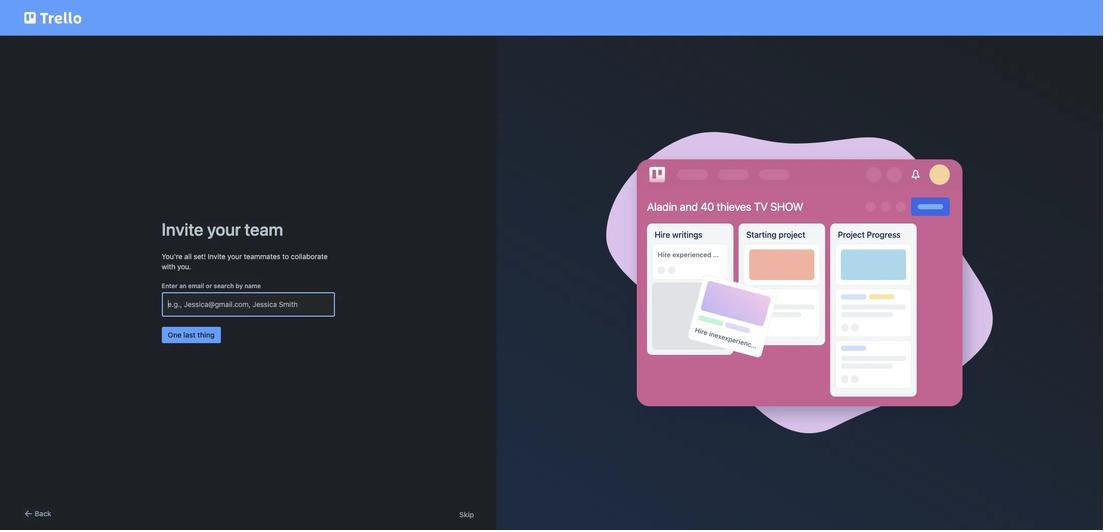 Task type: locate. For each thing, give the bounding box(es) containing it.
project
[[838, 230, 865, 239]]

invite right set! in the left top of the page
[[208, 252, 226, 260]]

thing
[[197, 330, 215, 339]]

hire writings
[[655, 230, 703, 239]]

team
[[245, 219, 283, 239]]

hire experienced writer
[[658, 250, 732, 259]]

tv
[[754, 200, 768, 213]]

invite your team
[[162, 219, 283, 239]]

progress
[[867, 230, 901, 239]]

1 vertical spatial writer
[[760, 343, 780, 356]]

1 horizontal spatial invite
[[208, 252, 226, 260]]

all
[[184, 252, 192, 260]]

project progress
[[838, 230, 901, 239]]

hire inside hire inexexperienced writer
[[694, 326, 709, 337]]

back button
[[22, 508, 51, 520]]

invite up the all
[[162, 219, 203, 239]]

hire
[[655, 230, 670, 239], [658, 250, 671, 259], [694, 326, 709, 337]]

with
[[162, 262, 175, 271]]

collaborate
[[291, 252, 328, 260]]

aladin
[[647, 200, 677, 213]]

your
[[207, 219, 241, 239], [227, 252, 242, 260]]

invite inside the you're all set! invite your teammates to collaborate with you.
[[208, 252, 226, 260]]

writer inside hire inexexperienced writer
[[760, 343, 780, 356]]

experienced
[[673, 250, 711, 259]]

0 vertical spatial your
[[207, 219, 241, 239]]

email
[[188, 282, 204, 289]]

set!
[[194, 252, 206, 260]]

starting
[[746, 230, 777, 239]]

1 vertical spatial hire
[[658, 250, 671, 259]]

your up the you're all set! invite your teammates to collaborate with you.
[[207, 219, 241, 239]]

1 horizontal spatial writer
[[760, 343, 780, 356]]

back
[[35, 509, 51, 518]]

0 vertical spatial writer
[[713, 250, 732, 259]]

aladin and 40 thieves tv show
[[647, 200, 804, 213]]

hire for hire experienced writer
[[658, 250, 671, 259]]

trello image
[[22, 6, 83, 30]]

one last thing
[[168, 330, 215, 339]]

to
[[282, 252, 289, 260]]

enter an email or search by name
[[162, 282, 261, 289]]

you're all set! invite your teammates to collaborate with you.
[[162, 252, 328, 271]]

0 horizontal spatial invite
[[162, 219, 203, 239]]

writer
[[713, 250, 732, 259], [760, 343, 780, 356]]

1 vertical spatial your
[[227, 252, 242, 260]]

1 vertical spatial invite
[[208, 252, 226, 260]]

one
[[168, 330, 182, 339]]

project
[[779, 230, 806, 239]]

invite
[[162, 219, 203, 239], [208, 252, 226, 260]]

0 horizontal spatial writer
[[713, 250, 732, 259]]

0 vertical spatial invite
[[162, 219, 203, 239]]

2 vertical spatial hire
[[694, 326, 709, 337]]

you're
[[162, 252, 182, 260]]

your left teammates at the left of the page
[[227, 252, 242, 260]]

0 vertical spatial hire
[[655, 230, 670, 239]]

by
[[236, 282, 243, 289]]



Task type: describe. For each thing, give the bounding box(es) containing it.
starting project
[[746, 230, 806, 239]]

40
[[701, 200, 714, 213]]

thieves
[[717, 200, 752, 213]]

last
[[183, 330, 196, 339]]

hire for hire writings
[[655, 230, 670, 239]]

trello image
[[647, 165, 668, 185]]

writings
[[672, 230, 703, 239]]

search
[[214, 282, 234, 289]]

name
[[245, 282, 261, 289]]

writer for inexexperienced
[[760, 343, 780, 356]]

inexexperienced
[[708, 329, 760, 351]]

hire for hire inexexperienced writer
[[694, 326, 709, 337]]

and
[[680, 200, 698, 213]]

e.g., Jessica@gmail.com, Jessica Smith text field
[[168, 295, 329, 313]]

teammates
[[244, 252, 280, 260]]

skip
[[459, 510, 474, 519]]

show
[[770, 200, 804, 213]]

enter
[[162, 282, 178, 289]]

your inside the you're all set! invite your teammates to collaborate with you.
[[227, 252, 242, 260]]

writer for experienced
[[713, 250, 732, 259]]

or
[[206, 282, 212, 289]]

an
[[179, 282, 187, 289]]

skip button
[[459, 510, 474, 520]]

you.
[[177, 262, 191, 271]]

one last thing button
[[162, 327, 221, 343]]

hire inexexperienced writer
[[694, 326, 780, 356]]



Task type: vqa. For each thing, say whether or not it's contained in the screenshot.
Create custom buttons on the back of every card or at the top of the board. The Create
no



